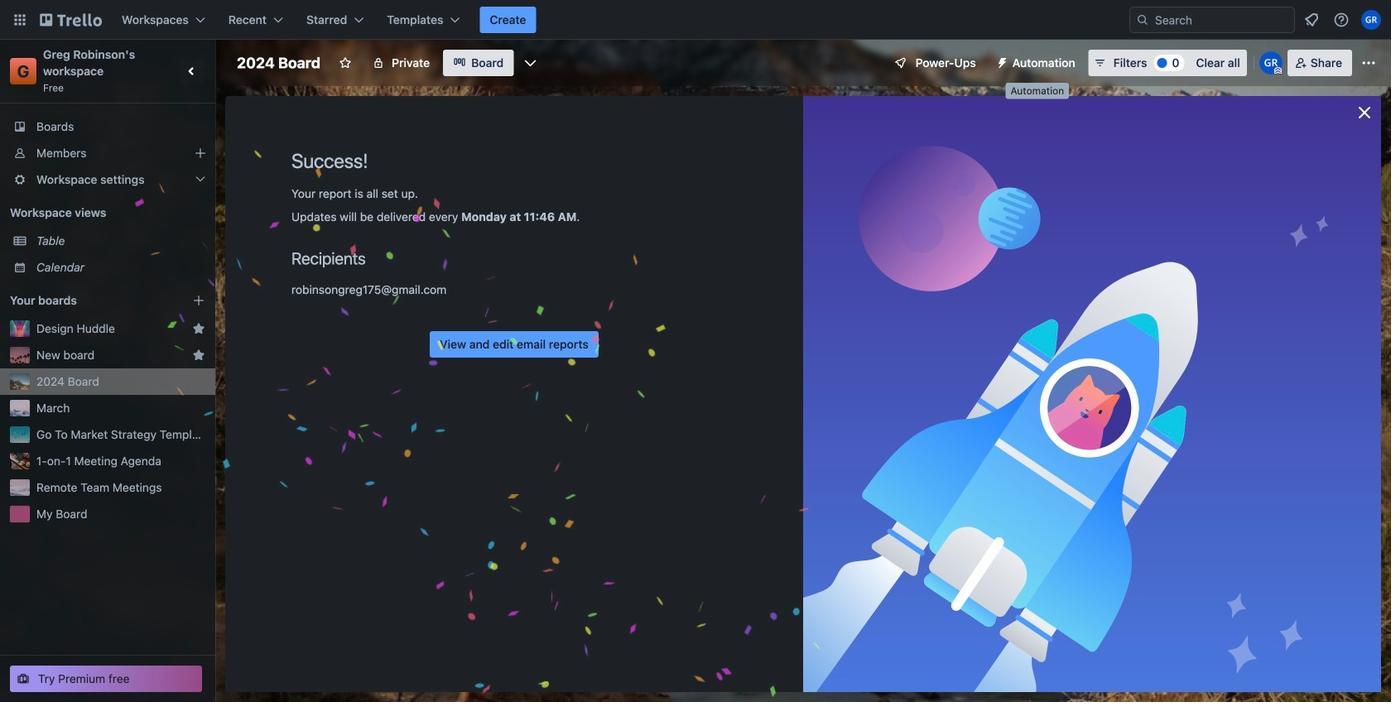 Task type: locate. For each thing, give the bounding box(es) containing it.
add board image
[[192, 294, 205, 307]]

greg robinson (gregrobinson96) image down search field
[[1260, 51, 1283, 75]]

1 vertical spatial starred icon image
[[192, 349, 205, 362]]

back to home image
[[40, 7, 102, 33]]

greg robinson (gregrobinson96) image
[[1362, 10, 1382, 30], [1260, 51, 1283, 75]]

0 vertical spatial greg robinson (gregrobinson96) image
[[1362, 10, 1382, 30]]

starred icon image
[[192, 322, 205, 336], [192, 349, 205, 362]]

1 vertical spatial greg robinson (gregrobinson96) image
[[1260, 51, 1283, 75]]

greg robinson (gregrobinson96) image right open information menu icon
[[1362, 10, 1382, 30]]

workspace navigation collapse icon image
[[181, 60, 204, 83]]

tooltip
[[1006, 83, 1070, 99]]

1 horizontal spatial greg robinson (gregrobinson96) image
[[1362, 10, 1382, 30]]

close image
[[1355, 103, 1375, 123]]

greg robinson (gregrobinson96) image inside the primary element
[[1362, 10, 1382, 30]]

0 horizontal spatial greg robinson (gregrobinson96) image
[[1260, 51, 1283, 75]]

0 notifications image
[[1302, 10, 1322, 30]]

star or unstar board image
[[339, 56, 352, 70]]

open information menu image
[[1334, 12, 1351, 28]]

this member is an admin of this board. image
[[1275, 67, 1282, 75]]

your boards with 8 items element
[[10, 291, 167, 311]]

0 vertical spatial starred icon image
[[192, 322, 205, 336]]



Task type: describe. For each thing, give the bounding box(es) containing it.
sm image
[[990, 50, 1013, 73]]

show menu image
[[1361, 55, 1378, 71]]

1 starred icon image from the top
[[192, 322, 205, 336]]

customize views image
[[522, 55, 539, 71]]

Search field
[[1150, 8, 1295, 31]]

primary element
[[0, 0, 1392, 40]]

search image
[[1137, 13, 1150, 27]]

2 starred icon image from the top
[[192, 349, 205, 362]]

Board name text field
[[229, 50, 329, 76]]



Task type: vqa. For each thing, say whether or not it's contained in the screenshot.
Filter by name TEXT FIELD
no



